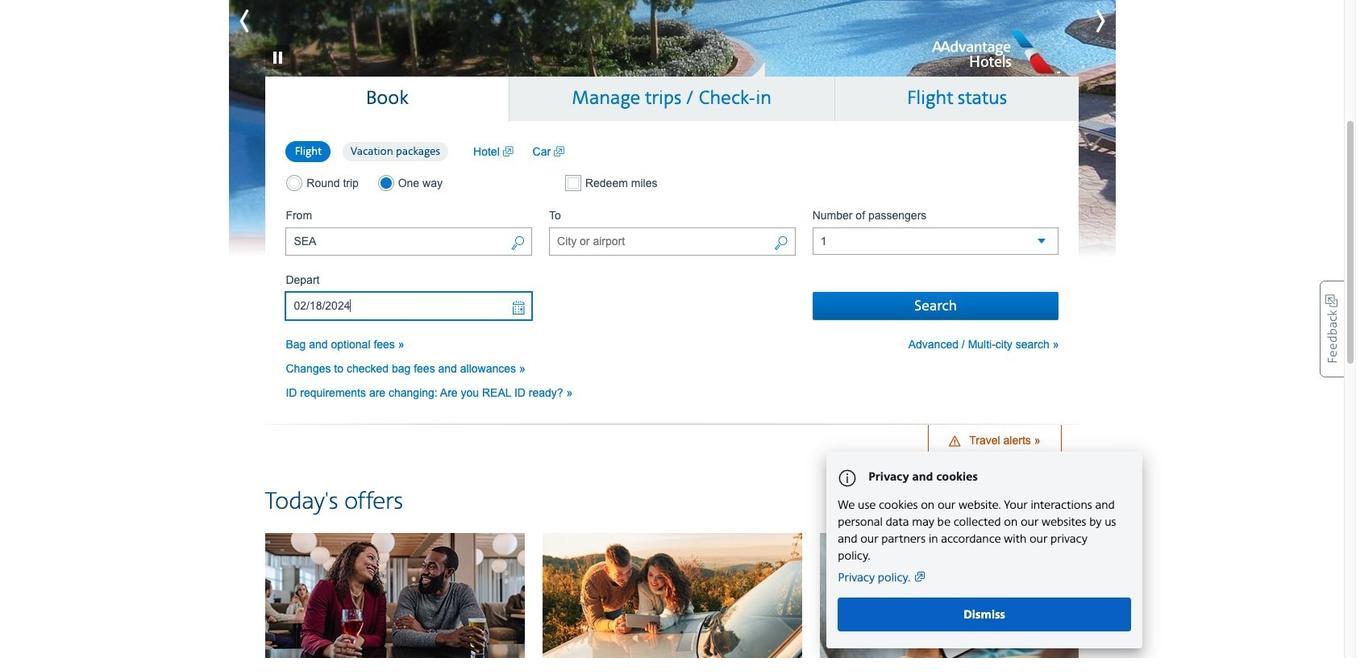 Task type: vqa. For each thing, say whether or not it's contained in the screenshot.
the rightmost newpage icon
yes



Task type: locate. For each thing, give the bounding box(es) containing it.
tab list
[[265, 76, 1080, 122]]

None submit
[[813, 292, 1059, 320]]

0 vertical spatial option group
[[286, 140, 457, 163]]

1 vertical spatial option group
[[286, 175, 532, 191]]

1 tab from the left
[[265, 76, 510, 122]]

pause slideshow image
[[265, 21, 289, 69]]

City or airport text field
[[286, 228, 532, 256]]

2 option group from the top
[[286, 175, 532, 191]]

1 option group from the top
[[286, 140, 457, 163]]

tab
[[265, 76, 510, 122], [510, 76, 835, 121], [835, 76, 1080, 121]]

3 tab from the left
[[835, 76, 1080, 121]]

earn miles and loyalty points on hotels when you book through the aadvantage hotels platform. opens another site in a new window that may not meet accessibility guidelines. image
[[229, 0, 1116, 262]]

option group
[[286, 140, 457, 163], [286, 175, 532, 191]]



Task type: describe. For each thing, give the bounding box(es) containing it.
2 tab from the left
[[510, 76, 835, 121]]

search image
[[511, 235, 525, 253]]

next slide image
[[1043, 1, 1116, 41]]

newpage image
[[503, 143, 514, 159]]

City or airport text field
[[549, 228, 796, 256]]

newpage image
[[554, 143, 565, 159]]

search image
[[774, 235, 789, 253]]

leave feedback, opens external site in new window image
[[1320, 280, 1345, 377]]

previous slide image
[[229, 1, 301, 41]]

mm/dd/yyyy text field
[[286, 292, 532, 320]]



